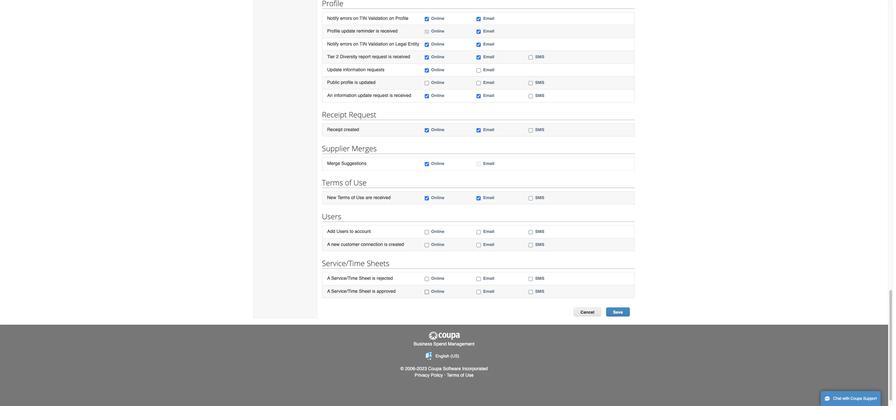 Task type: vqa. For each thing, say whether or not it's contained in the screenshot.
New Terms of Use are received email
yes



Task type: describe. For each thing, give the bounding box(es) containing it.
a for a service/time sheet is approved
[[327, 289, 330, 294]]

email for a service/time sheet is rejected
[[484, 276, 495, 281]]

chat
[[834, 397, 842, 402]]

reminder
[[357, 28, 375, 34]]

suggestions
[[342, 161, 367, 166]]

public
[[327, 80, 340, 85]]

1 vertical spatial terms
[[338, 195, 350, 200]]

on down profile update reminder is received
[[354, 41, 359, 47]]

notify for notify errors on tin validation on legal entity
[[327, 41, 339, 47]]

email for public profile is updated
[[484, 80, 495, 85]]

email for receipt created
[[484, 127, 495, 132]]

validation for legal
[[368, 41, 388, 47]]

on up notify errors on tin validation on legal entity
[[389, 16, 394, 21]]

email for new terms of use are received
[[484, 195, 495, 200]]

sms for an information update request is received
[[536, 93, 545, 98]]

entity
[[408, 41, 420, 47]]

are
[[366, 195, 372, 200]]

online for an information update request is received
[[431, 93, 445, 98]]

a for a service/time sheet is rejected
[[327, 276, 330, 281]]

online for add users to account
[[431, 230, 445, 234]]

1 vertical spatial profile
[[327, 28, 340, 34]]

customer
[[341, 242, 360, 247]]

sms for receipt created
[[536, 127, 545, 132]]

receipt for receipt request
[[322, 109, 347, 120]]

0 vertical spatial use
[[354, 178, 367, 188]]

receipt for receipt created
[[327, 127, 343, 132]]

save button
[[607, 308, 630, 317]]

service/time for a service/time sheet is rejected
[[331, 276, 358, 281]]

to
[[350, 229, 354, 234]]

0 horizontal spatial update
[[342, 28, 356, 34]]

requests
[[367, 67, 385, 72]]

updated
[[359, 80, 376, 85]]

email for profile update reminder is received
[[484, 29, 495, 34]]

1 vertical spatial request
[[373, 93, 389, 98]]

© 2006-2023 coupa software incorporated
[[401, 367, 488, 372]]

tier 2 diversity report request is received
[[327, 54, 410, 59]]

sheet for rejected
[[359, 276, 371, 281]]

a service/time sheet is approved
[[327, 289, 396, 294]]

©
[[401, 367, 404, 372]]

a service/time sheet is rejected
[[327, 276, 393, 281]]

online for notify errors on tin validation on profile
[[431, 16, 445, 21]]

tin for profile
[[360, 16, 367, 21]]

1 vertical spatial of
[[351, 195, 355, 200]]

receipt request
[[322, 109, 377, 120]]

cancel
[[581, 310, 595, 315]]

sheet for approved
[[359, 289, 371, 294]]

sms for a service/time sheet is approved
[[536, 289, 545, 294]]

online for a service/time sheet is rejected
[[431, 276, 445, 281]]

email for add users to account
[[484, 230, 495, 234]]

online for update information requests
[[431, 67, 445, 72]]

1 vertical spatial users
[[337, 229, 349, 234]]

privacy policy link
[[415, 373, 443, 379]]

email for notify errors on tin validation on profile
[[484, 16, 495, 21]]

sms for tier 2 diversity report request is received
[[536, 55, 545, 59]]

merges
[[352, 143, 377, 154]]

a for a new customer connection is created
[[327, 242, 330, 247]]

notify errors on tin validation on legal entity
[[327, 41, 420, 47]]

an
[[327, 93, 333, 98]]

save
[[613, 310, 623, 315]]

on up profile update reminder is received
[[354, 16, 359, 21]]

update information requests
[[327, 67, 385, 72]]

information for an
[[334, 93, 357, 98]]

new
[[331, 242, 340, 247]]

2 vertical spatial terms
[[447, 373, 459, 379]]

report
[[359, 54, 371, 59]]

new
[[327, 195, 337, 200]]

an information update request is received
[[327, 93, 412, 98]]

2 vertical spatial of
[[461, 373, 465, 379]]

sms for a new customer connection is created
[[536, 242, 545, 247]]

service/time for a service/time sheet is approved
[[331, 289, 358, 294]]

policy
[[431, 373, 443, 379]]

terms of use link
[[447, 373, 474, 379]]

merge suggestions
[[327, 161, 367, 166]]

merge
[[327, 161, 340, 166]]

business spend management
[[414, 342, 475, 347]]

0 vertical spatial users
[[322, 212, 342, 222]]

online for tier 2 diversity report request is received
[[431, 55, 445, 59]]

coupa supplier portal image
[[428, 332, 461, 341]]

0 horizontal spatial terms of use
[[322, 178, 367, 188]]

a new customer connection is created
[[327, 242, 404, 247]]

1 vertical spatial use
[[356, 195, 365, 200]]

on left legal
[[389, 41, 394, 47]]

email for update information requests
[[484, 67, 495, 72]]

with
[[843, 397, 850, 402]]

chat with coupa support button
[[821, 392, 881, 407]]

connection
[[361, 242, 383, 247]]

notify for notify errors on tin validation on profile
[[327, 16, 339, 21]]

request
[[349, 109, 377, 120]]



Task type: locate. For each thing, give the bounding box(es) containing it.
sms for a service/time sheet is rejected
[[536, 276, 545, 281]]

2006-
[[405, 367, 417, 372]]

2 sheet from the top
[[359, 289, 371, 294]]

None checkbox
[[425, 17, 429, 21], [477, 30, 481, 34], [477, 43, 481, 47], [529, 55, 533, 60], [425, 81, 429, 86], [529, 81, 533, 86], [425, 94, 429, 98], [477, 94, 481, 98], [477, 128, 481, 132], [425, 162, 429, 167], [477, 162, 481, 167], [425, 196, 429, 201], [529, 196, 533, 201], [477, 230, 481, 235], [425, 243, 429, 248], [477, 243, 481, 248], [425, 277, 429, 282], [477, 290, 481, 295], [529, 290, 533, 295], [425, 17, 429, 21], [477, 30, 481, 34], [477, 43, 481, 47], [529, 55, 533, 60], [425, 81, 429, 86], [529, 81, 533, 86], [425, 94, 429, 98], [477, 94, 481, 98], [477, 128, 481, 132], [425, 162, 429, 167], [477, 162, 481, 167], [425, 196, 429, 201], [529, 196, 533, 201], [477, 230, 481, 235], [425, 243, 429, 248], [477, 243, 481, 248], [425, 277, 429, 282], [477, 290, 481, 295], [529, 290, 533, 295]]

add
[[327, 229, 336, 234]]

errors for notify errors on tin validation on legal entity
[[340, 41, 352, 47]]

service/time down customer
[[322, 259, 365, 269]]

terms down software
[[447, 373, 459, 379]]

1 sms from the top
[[536, 55, 545, 59]]

0 vertical spatial notify
[[327, 16, 339, 21]]

terms
[[322, 178, 343, 188], [338, 195, 350, 200], [447, 373, 459, 379]]

13 online from the top
[[431, 276, 445, 281]]

2 validation from the top
[[368, 41, 388, 47]]

coupa up policy
[[428, 367, 442, 372]]

1 vertical spatial receipt
[[327, 127, 343, 132]]

account
[[355, 229, 371, 234]]

None checkbox
[[477, 17, 481, 21], [425, 30, 429, 34], [425, 43, 429, 47], [425, 55, 429, 60], [477, 55, 481, 60], [425, 68, 429, 73], [477, 68, 481, 73], [477, 81, 481, 86], [529, 94, 533, 98], [425, 128, 429, 132], [529, 128, 533, 132], [477, 196, 481, 201], [425, 230, 429, 235], [529, 230, 533, 235], [529, 243, 533, 248], [477, 277, 481, 282], [529, 277, 533, 282], [425, 290, 429, 295], [477, 17, 481, 21], [425, 30, 429, 34], [425, 43, 429, 47], [425, 55, 429, 60], [477, 55, 481, 60], [425, 68, 429, 73], [477, 68, 481, 73], [477, 81, 481, 86], [529, 94, 533, 98], [425, 128, 429, 132], [529, 128, 533, 132], [477, 196, 481, 201], [425, 230, 429, 235], [529, 230, 533, 235], [529, 243, 533, 248], [477, 277, 481, 282], [529, 277, 533, 282], [425, 290, 429, 295]]

3 email from the top
[[484, 42, 495, 47]]

1 vertical spatial created
[[389, 242, 404, 247]]

9 sms from the top
[[536, 289, 545, 294]]

1 vertical spatial service/time
[[331, 276, 358, 281]]

0 vertical spatial update
[[342, 28, 356, 34]]

online for notify errors on tin validation on legal entity
[[431, 42, 445, 47]]

received
[[381, 28, 398, 34], [393, 54, 410, 59], [394, 93, 412, 98], [374, 195, 391, 200]]

1 online from the top
[[431, 16, 445, 21]]

errors up diversity
[[340, 41, 352, 47]]

update
[[342, 28, 356, 34], [358, 93, 372, 98]]

1 vertical spatial errors
[[340, 41, 352, 47]]

0 vertical spatial profile
[[396, 16, 409, 21]]

sheet down a service/time sheet is rejected
[[359, 289, 371, 294]]

update down updated
[[358, 93, 372, 98]]

software
[[443, 367, 461, 372]]

1 vertical spatial validation
[[368, 41, 388, 47]]

2
[[336, 54, 339, 59]]

6 email from the top
[[484, 80, 495, 85]]

receipt
[[322, 109, 347, 120], [327, 127, 343, 132]]

new terms of use are received
[[327, 195, 391, 200]]

update left "reminder"
[[342, 28, 356, 34]]

profile up legal
[[396, 16, 409, 21]]

receipt up receipt created
[[322, 109, 347, 120]]

users left to
[[337, 229, 349, 234]]

approved
[[377, 289, 396, 294]]

errors for notify errors on tin validation on profile
[[340, 16, 352, 21]]

4 email from the top
[[484, 55, 495, 59]]

english
[[436, 354, 450, 359]]

on
[[354, 16, 359, 21], [389, 16, 394, 21], [354, 41, 359, 47], [389, 41, 394, 47]]

5 email from the top
[[484, 67, 495, 72]]

0 horizontal spatial created
[[344, 127, 359, 132]]

information
[[343, 67, 366, 72], [334, 93, 357, 98]]

users up the add
[[322, 212, 342, 222]]

online for a service/time sheet is approved
[[431, 289, 445, 294]]

terms of use
[[322, 178, 367, 188], [447, 373, 474, 379]]

0 vertical spatial validation
[[368, 16, 388, 21]]

5 sms from the top
[[536, 195, 545, 200]]

12 online from the top
[[431, 242, 445, 247]]

profile
[[396, 16, 409, 21], [327, 28, 340, 34]]

notify
[[327, 16, 339, 21], [327, 41, 339, 47]]

sms for new terms of use are received
[[536, 195, 545, 200]]

9 email from the top
[[484, 161, 495, 166]]

0 vertical spatial terms
[[322, 178, 343, 188]]

sheet
[[359, 276, 371, 281], [359, 289, 371, 294]]

1 vertical spatial tin
[[360, 41, 367, 47]]

notify up tier
[[327, 41, 339, 47]]

diversity
[[340, 54, 358, 59]]

information down profile
[[334, 93, 357, 98]]

6 online from the top
[[431, 80, 445, 85]]

1 notify from the top
[[327, 16, 339, 21]]

created right connection
[[389, 242, 404, 247]]

online for receipt created
[[431, 127, 445, 132]]

management
[[448, 342, 475, 347]]

1 tin from the top
[[360, 16, 367, 21]]

online for new terms of use are received
[[431, 195, 445, 200]]

privacy policy
[[415, 373, 443, 379]]

1 vertical spatial sheet
[[359, 289, 371, 294]]

0 vertical spatial terms of use
[[322, 178, 367, 188]]

incorporated
[[462, 367, 488, 372]]

tin for legal
[[360, 41, 367, 47]]

validation up the tier 2 diversity report request is received
[[368, 41, 388, 47]]

0 vertical spatial of
[[345, 178, 352, 188]]

2 notify from the top
[[327, 41, 339, 47]]

0 vertical spatial errors
[[340, 16, 352, 21]]

1 a from the top
[[327, 242, 330, 247]]

service/time
[[322, 259, 365, 269], [331, 276, 358, 281], [331, 289, 358, 294]]

of left are
[[351, 195, 355, 200]]

0 vertical spatial created
[[344, 127, 359, 132]]

tin up profile update reminder is received
[[360, 16, 367, 21]]

sms for add users to account
[[536, 230, 545, 234]]

receipt created
[[327, 127, 359, 132]]

privacy
[[415, 373, 430, 379]]

0 vertical spatial sheet
[[359, 276, 371, 281]]

email for notify errors on tin validation on legal entity
[[484, 42, 495, 47]]

8 sms from the top
[[536, 276, 545, 281]]

1 email from the top
[[484, 16, 495, 21]]

1 horizontal spatial terms of use
[[447, 373, 474, 379]]

sheet up a service/time sheet is approved
[[359, 276, 371, 281]]

4 online from the top
[[431, 55, 445, 59]]

use up new terms of use are received
[[354, 178, 367, 188]]

0 vertical spatial receipt
[[322, 109, 347, 120]]

public profile is updated
[[327, 80, 376, 85]]

7 email from the top
[[484, 93, 495, 98]]

spend
[[434, 342, 447, 347]]

email for an information update request is received
[[484, 93, 495, 98]]

11 online from the top
[[431, 230, 445, 234]]

service/time down a service/time sheet is rejected
[[331, 289, 358, 294]]

errors up profile update reminder is received
[[340, 16, 352, 21]]

receipt up supplier
[[327, 127, 343, 132]]

1 sheet from the top
[[359, 276, 371, 281]]

2 errors from the top
[[340, 41, 352, 47]]

information for update
[[343, 67, 366, 72]]

profile update reminder is received
[[327, 28, 398, 34]]

sheets
[[367, 259, 390, 269]]

1 errors from the top
[[340, 16, 352, 21]]

10 email from the top
[[484, 195, 495, 200]]

10 online from the top
[[431, 195, 445, 200]]

users
[[322, 212, 342, 222], [337, 229, 349, 234]]

14 email from the top
[[484, 289, 495, 294]]

request
[[372, 54, 387, 59], [373, 93, 389, 98]]

2 vertical spatial service/time
[[331, 289, 358, 294]]

9 online from the top
[[431, 161, 445, 166]]

tin down profile update reminder is received
[[360, 41, 367, 47]]

email for a service/time sheet is approved
[[484, 289, 495, 294]]

2 vertical spatial a
[[327, 289, 330, 294]]

service/time sheets
[[322, 259, 390, 269]]

coupa
[[428, 367, 442, 372], [851, 397, 863, 402]]

2023
[[417, 367, 427, 372]]

5 online from the top
[[431, 67, 445, 72]]

0 vertical spatial coupa
[[428, 367, 442, 372]]

0 vertical spatial information
[[343, 67, 366, 72]]

notify up profile update reminder is received
[[327, 16, 339, 21]]

0 horizontal spatial profile
[[327, 28, 340, 34]]

english (us)
[[436, 354, 460, 359]]

validation for profile
[[368, 16, 388, 21]]

coupa inside button
[[851, 397, 863, 402]]

a
[[327, 242, 330, 247], [327, 276, 330, 281], [327, 289, 330, 294]]

0 vertical spatial request
[[372, 54, 387, 59]]

sms
[[536, 55, 545, 59], [536, 80, 545, 85], [536, 93, 545, 98], [536, 127, 545, 132], [536, 195, 545, 200], [536, 230, 545, 234], [536, 242, 545, 247], [536, 276, 545, 281], [536, 289, 545, 294]]

1 vertical spatial information
[[334, 93, 357, 98]]

request down updated
[[373, 93, 389, 98]]

profile
[[341, 80, 354, 85]]

12 email from the top
[[484, 242, 495, 247]]

online for public profile is updated
[[431, 80, 445, 85]]

profile up tier
[[327, 28, 340, 34]]

2 tin from the top
[[360, 41, 367, 47]]

7 sms from the top
[[536, 242, 545, 247]]

chat with coupa support
[[834, 397, 878, 402]]

13 email from the top
[[484, 276, 495, 281]]

0 vertical spatial tin
[[360, 16, 367, 21]]

tier
[[327, 54, 335, 59]]

created down 'receipt request' at the left top
[[344, 127, 359, 132]]

service/time down the service/time sheets
[[331, 276, 358, 281]]

terms of use down software
[[447, 373, 474, 379]]

0 vertical spatial a
[[327, 242, 330, 247]]

1 horizontal spatial created
[[389, 242, 404, 247]]

update
[[327, 67, 342, 72]]

coupa right with
[[851, 397, 863, 402]]

11 email from the top
[[484, 230, 495, 234]]

supplier merges
[[322, 143, 377, 154]]

1 vertical spatial terms of use
[[447, 373, 474, 379]]

1 horizontal spatial profile
[[396, 16, 409, 21]]

email for merge suggestions
[[484, 161, 495, 166]]

of down software
[[461, 373, 465, 379]]

legal
[[396, 41, 407, 47]]

0 vertical spatial service/time
[[322, 259, 365, 269]]

errors
[[340, 16, 352, 21], [340, 41, 352, 47]]

email
[[484, 16, 495, 21], [484, 29, 495, 34], [484, 42, 495, 47], [484, 55, 495, 59], [484, 67, 495, 72], [484, 80, 495, 85], [484, 93, 495, 98], [484, 127, 495, 132], [484, 161, 495, 166], [484, 195, 495, 200], [484, 230, 495, 234], [484, 242, 495, 247], [484, 276, 495, 281], [484, 289, 495, 294]]

validation
[[368, 16, 388, 21], [368, 41, 388, 47]]

14 online from the top
[[431, 289, 445, 294]]

add users to account
[[327, 229, 371, 234]]

support
[[864, 397, 878, 402]]

2 sms from the top
[[536, 80, 545, 85]]

online for profile update reminder is received
[[431, 29, 445, 34]]

terms right new
[[338, 195, 350, 200]]

information up 'public profile is updated' in the left top of the page
[[343, 67, 366, 72]]

3 a from the top
[[327, 289, 330, 294]]

sms for public profile is updated
[[536, 80, 545, 85]]

1 vertical spatial update
[[358, 93, 372, 98]]

terms of use down merge suggestions
[[322, 178, 367, 188]]

3 sms from the top
[[536, 93, 545, 98]]

2 a from the top
[[327, 276, 330, 281]]

6 sms from the top
[[536, 230, 545, 234]]

rejected
[[377, 276, 393, 281]]

1 vertical spatial notify
[[327, 41, 339, 47]]

created
[[344, 127, 359, 132], [389, 242, 404, 247]]

online for merge suggestions
[[431, 161, 445, 166]]

0 horizontal spatial coupa
[[428, 367, 442, 372]]

2 email from the top
[[484, 29, 495, 34]]

business
[[414, 342, 432, 347]]

cancel link
[[574, 308, 602, 317]]

email for a new customer connection is created
[[484, 242, 495, 247]]

of up new terms of use are received
[[345, 178, 352, 188]]

1 vertical spatial a
[[327, 276, 330, 281]]

1 horizontal spatial coupa
[[851, 397, 863, 402]]

8 email from the top
[[484, 127, 495, 132]]

use left are
[[356, 195, 365, 200]]

email for tier 2 diversity report request is received
[[484, 55, 495, 59]]

terms up new
[[322, 178, 343, 188]]

1 horizontal spatial update
[[358, 93, 372, 98]]

use
[[354, 178, 367, 188], [356, 195, 365, 200], [466, 373, 474, 379]]

1 validation from the top
[[368, 16, 388, 21]]

of
[[345, 178, 352, 188], [351, 195, 355, 200], [461, 373, 465, 379]]

1 vertical spatial coupa
[[851, 397, 863, 402]]

(us)
[[451, 354, 460, 359]]

7 online from the top
[[431, 93, 445, 98]]

is
[[376, 28, 379, 34], [389, 54, 392, 59], [355, 80, 358, 85], [390, 93, 393, 98], [384, 242, 388, 247], [372, 276, 376, 281], [372, 289, 376, 294]]

2 vertical spatial use
[[466, 373, 474, 379]]

use down incorporated
[[466, 373, 474, 379]]

8 online from the top
[[431, 127, 445, 132]]

4 sms from the top
[[536, 127, 545, 132]]

online for a new customer connection is created
[[431, 242, 445, 247]]

tin
[[360, 16, 367, 21], [360, 41, 367, 47]]

2 online from the top
[[431, 29, 445, 34]]

notify errors on tin validation on profile
[[327, 16, 409, 21]]

request up the requests
[[372, 54, 387, 59]]

validation up "reminder"
[[368, 16, 388, 21]]

supplier
[[322, 143, 350, 154]]

online
[[431, 16, 445, 21], [431, 29, 445, 34], [431, 42, 445, 47], [431, 55, 445, 59], [431, 67, 445, 72], [431, 80, 445, 85], [431, 93, 445, 98], [431, 127, 445, 132], [431, 161, 445, 166], [431, 195, 445, 200], [431, 230, 445, 234], [431, 242, 445, 247], [431, 276, 445, 281], [431, 289, 445, 294]]

3 online from the top
[[431, 42, 445, 47]]



